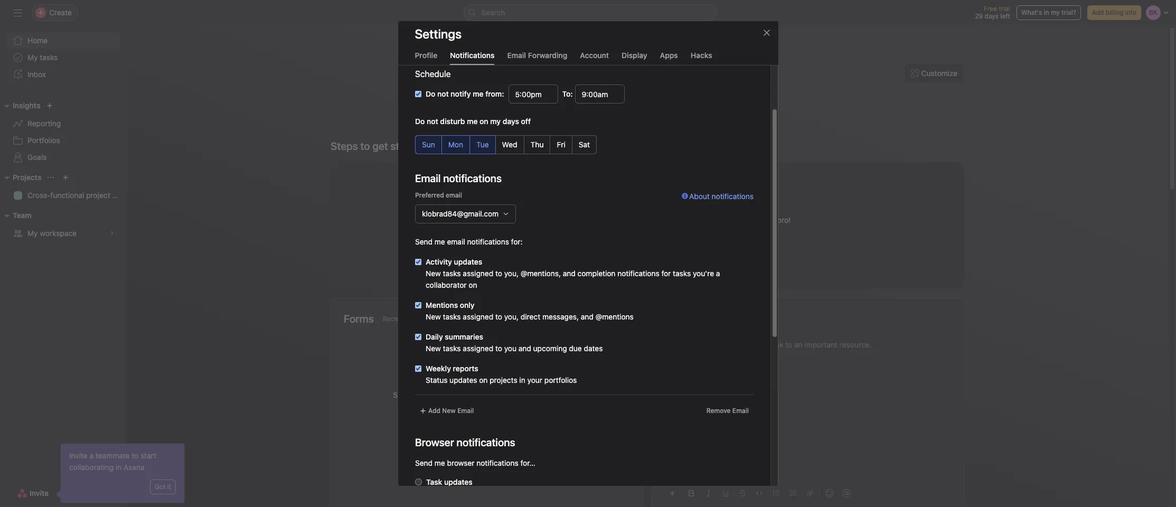 Task type: describe. For each thing, give the bounding box(es) containing it.
daily
[[426, 332, 443, 341]]

forms
[[344, 313, 374, 325]]

insights button
[[0, 99, 40, 112]]

home
[[27, 36, 48, 45]]

thu
[[531, 140, 544, 149]]

to right steps
[[361, 140, 370, 152]]

steps to get started
[[331, 140, 425, 152]]

new for new tasks assigned to you, @mentions, and completion notifications for tasks you're a collaborator on
[[426, 269, 441, 278]]

Do not notify me from: checkbox
[[415, 91, 421, 97]]

tasks right for
[[673, 269, 691, 278]]

task updates
[[426, 478, 473, 487]]

1 vertical spatial brad
[[585, 194, 611, 209]]

portfolios link
[[6, 132, 120, 149]]

invite for invite
[[30, 489, 49, 498]]

thu button
[[524, 135, 551, 154]]

profile button
[[415, 51, 438, 65]]

my tasks link
[[6, 49, 120, 66]]

0 vertical spatial email
[[446, 191, 462, 199]]

inbox
[[27, 70, 46, 79]]

for…
[[520, 459, 535, 468]]

hacks button
[[691, 51, 713, 65]]

@mentions,
[[521, 269, 561, 278]]

wed button
[[495, 135, 524, 154]]

insights element
[[0, 96, 127, 168]]

1 vertical spatial email
[[447, 237, 465, 246]]

free
[[984, 5, 998, 13]]

add billing info button
[[1088, 5, 1142, 20]]

cross-functional project plan link
[[6, 187, 127, 204]]

completed
[[555, 216, 591, 225]]

in for weekly reports status updates on projects in your portfolios
[[519, 376, 525, 385]]

dates
[[584, 344, 603, 353]]

mentions only new tasks assigned to you, direct messages, and @mentions
[[426, 301, 634, 321]]

klobrad84@gmail.com
[[422, 209, 499, 218]]

you've completed the beginner course. keep going to become an asana pro!
[[531, 216, 791, 225]]

1 horizontal spatial email
[[508, 51, 526, 60]]

october
[[640, 77, 672, 87]]

strikethrough image
[[740, 490, 746, 497]]

only
[[460, 301, 475, 310]]

do not disturb me on my days off
[[415, 117, 531, 126]]

bold image
[[689, 490, 695, 497]]

cross-
[[27, 191, 50, 200]]

projects
[[13, 173, 41, 182]]

0 vertical spatial asana
[[755, 216, 776, 225]]

team
[[13, 211, 32, 220]]

send for send me email notifications for:
[[415, 237, 433, 246]]

daily summaries new tasks assigned to you and upcoming due dates
[[426, 332, 603, 353]]

to inside invite a teammate to start collaborating in asana got it
[[132, 451, 139, 460]]

search
[[482, 8, 505, 17]]

to inside mentions only new tasks assigned to you, direct messages, and @mentions
[[495, 312, 502, 321]]

tasks for activity updates new tasks assigned to you, @mentions, and completion notifications for tasks you're a collaborator on
[[443, 269, 461, 278]]

add new email
[[428, 407, 474, 415]]

email notifications
[[415, 172, 502, 184]]

disturb
[[440, 117, 465, 126]]

due
[[569, 344, 582, 353]]

functional
[[50, 191, 84, 200]]

add billing info
[[1093, 8, 1137, 16]]

do not notify me from:
[[426, 89, 504, 98]]

do for do not disturb me on my days off
[[415, 117, 425, 126]]

2 horizontal spatial email
[[733, 407, 749, 415]]

updates inside weekly reports status updates on projects in your portfolios
[[450, 376, 477, 385]]

tue
[[476, 140, 489, 149]]

projects element
[[0, 168, 127, 206]]

trial?
[[1062, 8, 1077, 16]]

notifications left for:
[[467, 237, 509, 246]]

sat
[[579, 140, 590, 149]]

teammate
[[96, 451, 130, 460]]

search list box
[[464, 4, 717, 21]]

about notifications link
[[682, 191, 754, 236]]

not for disturb
[[427, 117, 438, 126]]

inbox link
[[6, 66, 120, 83]]

send for send me browser notifications for…
[[415, 459, 433, 468]]

pro!
[[778, 216, 791, 225]]

my tasks
[[27, 53, 58, 62]]

status
[[426, 376, 448, 385]]

days off
[[503, 117, 531, 126]]

info
[[1126, 8, 1137, 16]]

weekly reports status updates on projects in your portfolios
[[426, 364, 577, 385]]

new inside button
[[442, 407, 456, 415]]

klobrad84@gmail.com button
[[415, 204, 516, 224]]

prioritize
[[433, 402, 463, 411]]

notifications up become
[[712, 192, 754, 201]]

about notifications
[[689, 192, 754, 201]]

it
[[167, 483, 171, 491]]

numbered list image
[[790, 490, 797, 497]]

for
[[662, 269, 671, 278]]

weekly
[[426, 364, 451, 373]]

close image
[[763, 29, 771, 37]]

bulleted list image
[[774, 490, 780, 497]]

20
[[674, 77, 684, 87]]

new for new tasks assigned to you, direct messages, and @mentions
[[426, 312, 441, 321]]

mon button
[[441, 135, 470, 154]]

schedule
[[415, 69, 451, 79]]

get started
[[373, 140, 425, 152]]

what's in my trial?
[[1022, 8, 1077, 16]]

simplify how you manage work requests. create a form to prioritize and track incoming work.
[[393, 390, 581, 411]]

create
[[534, 390, 557, 399]]

left
[[1001, 12, 1011, 20]]

add for add new email
[[428, 407, 440, 415]]

browser
[[447, 459, 475, 468]]

Task updates radio
[[415, 479, 422, 486]]

add new email button
[[415, 404, 479, 418]]

what's in my trial? button
[[1017, 5, 1082, 20]]

and inside daily summaries new tasks assigned to you and upcoming due dates
[[519, 344, 531, 353]]

me for email
[[435, 237, 445, 246]]

activity updates new tasks assigned to you, @mentions, and completion notifications for tasks you're a collaborator on
[[426, 257, 720, 290]]

brad inside friday, october 20 good afternoon, brad
[[691, 90, 725, 110]]

and inside simplify how you manage work requests. create a form to prioritize and track incoming work.
[[465, 402, 477, 411]]

you inside simplify how you manage work requests. create a form to prioritize and track incoming work.
[[439, 390, 451, 399]]

in for invite a teammate to start collaborating in asana got it
[[116, 463, 122, 472]]

job
[[564, 194, 582, 209]]

in inside button
[[1045, 8, 1050, 16]]

forwarding
[[528, 51, 568, 60]]

link image
[[807, 490, 814, 497]]

asana inside invite a teammate to start collaborating in asana got it
[[124, 463, 145, 472]]

invite for invite a teammate to start collaborating in asana got it
[[69, 451, 88, 460]]

my inside button
[[1052, 8, 1060, 16]]

new for new tasks assigned to you and upcoming due dates
[[426, 344, 441, 353]]

teams element
[[0, 206, 127, 244]]

projects
[[490, 376, 517, 385]]

manage
[[453, 390, 480, 399]]

add for add billing info
[[1093, 8, 1105, 16]]

updates for activity
[[454, 257, 482, 266]]

do for do not notify me from:
[[426, 89, 435, 98]]



Task type: vqa. For each thing, say whether or not it's contained in the screenshot.
the topmost Task count
no



Task type: locate. For each thing, give the bounding box(es) containing it.
to:
[[562, 89, 573, 98]]

browser notifications
[[415, 436, 515, 449]]

updates
[[454, 257, 482, 266], [450, 376, 477, 385], [444, 478, 473, 487]]

activity
[[426, 257, 452, 266]]

assigned for summaries
[[463, 344, 493, 353]]

on for updates
[[479, 376, 488, 385]]

and left upcoming
[[519, 344, 531, 353]]

0 vertical spatial updates
[[454, 257, 482, 266]]

tasks inside the "global" element
[[40, 53, 58, 62]]

3 assigned from the top
[[463, 344, 493, 353]]

cross-functional project plan
[[27, 191, 127, 200]]

None text field
[[508, 85, 558, 104], [575, 85, 625, 104], [508, 85, 558, 104], [575, 85, 625, 104]]

1 horizontal spatial you're
[[693, 269, 714, 278]]

you're up beginner
[[614, 194, 649, 209]]

1 vertical spatial you're
[[693, 269, 714, 278]]

invite button
[[10, 484, 56, 503]]

to inside activity updates new tasks assigned to you, @mentions, and completion notifications for tasks you're a collaborator on
[[495, 269, 502, 278]]

0 horizontal spatial asana
[[124, 463, 145, 472]]

add inside add new email button
[[428, 407, 440, 415]]

notifications left for
[[618, 269, 660, 278]]

hide sidebar image
[[14, 8, 22, 17]]

work
[[482, 390, 499, 399]]

to up daily summaries new tasks assigned to you and upcoming due dates
[[495, 312, 502, 321]]

my workspace
[[27, 229, 77, 238]]

0 vertical spatial me
[[467, 117, 478, 126]]

1 vertical spatial asana
[[124, 463, 145, 472]]

remove email
[[707, 407, 749, 415]]

1 horizontal spatial brad
[[691, 90, 725, 110]]

tasks up collaborator
[[443, 269, 461, 278]]

tue button
[[470, 135, 496, 154]]

preferred
[[415, 191, 444, 199]]

29
[[976, 12, 983, 20]]

and inside activity updates new tasks assigned to you, @mentions, and completion notifications for tasks you're a collaborator on
[[563, 269, 576, 278]]

updates for task
[[444, 478, 473, 487]]

tasks for daily summaries new tasks assigned to you and upcoming due dates
[[443, 344, 461, 353]]

what's
[[1022, 8, 1043, 16]]

you're inside activity updates new tasks assigned to you, @mentions, and completion notifications for tasks you're a collaborator on
[[693, 269, 714, 278]]

me up task
[[435, 459, 445, 468]]

settings
[[415, 26, 462, 41]]

and left completion
[[563, 269, 576, 278]]

notifications left the for…
[[477, 459, 518, 468]]

me up 'activity'
[[435, 237, 445, 246]]

updates down the reports
[[450, 376, 477, 385]]

workspace
[[40, 229, 77, 238]]

my
[[1052, 8, 1060, 16], [490, 117, 501, 126]]

customize
[[922, 69, 958, 78]]

invite inside button
[[30, 489, 49, 498]]

trial
[[999, 5, 1011, 13]]

a inside invite a teammate to start collaborating in asana got it
[[90, 451, 94, 460]]

a right for
[[716, 269, 720, 278]]

you've
[[531, 216, 553, 225]]

0 vertical spatial my
[[27, 53, 38, 62]]

0 vertical spatial you,
[[504, 269, 519, 278]]

send up task updates option
[[415, 459, 433, 468]]

code image
[[757, 490, 763, 497]]

send me browser notifications for…
[[415, 459, 535, 468]]

keep
[[666, 216, 683, 225]]

you, left @mentions,
[[504, 269, 519, 278]]

0 vertical spatial you're
[[614, 194, 649, 209]]

0 horizontal spatial you
[[439, 390, 451, 399]]

asana down start
[[124, 463, 145, 472]]

on up 'only' on the left of page
[[469, 281, 477, 290]]

got
[[155, 483, 166, 491]]

2 my from the top
[[27, 229, 38, 238]]

friday, october 20 good afternoon, brad
[[571, 77, 725, 110]]

portfolios
[[27, 136, 60, 145]]

new down the daily
[[426, 344, 441, 353]]

simplify
[[393, 390, 421, 399]]

brad down hacks button
[[691, 90, 725, 110]]

email up 'activity'
[[447, 237, 465, 246]]

invite inside invite a teammate to start collaborating in asana got it
[[69, 451, 88, 460]]

new down mentions
[[426, 312, 441, 321]]

0 vertical spatial my
[[1052, 8, 1060, 16]]

my down team at the top
[[27, 229, 38, 238]]

on for you're
[[651, 194, 666, 209]]

not for notify
[[437, 89, 449, 98]]

new inside activity updates new tasks assigned to you, @mentions, and completion notifications for tasks you're a collaborator on
[[426, 269, 441, 278]]

notifications button
[[450, 51, 495, 65]]

to left @mentions,
[[495, 269, 502, 278]]

1 vertical spatial add
[[428, 407, 440, 415]]

reporting link
[[6, 115, 120, 132]]

1 horizontal spatial you
[[504, 344, 517, 353]]

got it button
[[150, 480, 176, 495]]

1 vertical spatial not
[[427, 117, 438, 126]]

to down how
[[424, 402, 431, 411]]

on
[[480, 117, 488, 126], [651, 194, 666, 209], [469, 281, 477, 290], [479, 376, 488, 385]]

email left forwarding
[[508, 51, 526, 60]]

1 you, from the top
[[504, 269, 519, 278]]

you're right for
[[693, 269, 714, 278]]

add inside add billing info button
[[1093, 8, 1105, 16]]

incoming
[[499, 402, 530, 411]]

tasks down summaries
[[443, 344, 461, 353]]

you, for @mentions,
[[504, 269, 519, 278]]

1 send from the top
[[415, 237, 433, 246]]

not left the disturb
[[427, 117, 438, 126]]

on up the tue
[[480, 117, 488, 126]]

to left start
[[132, 451, 139, 460]]

you up weekly reports status updates on projects in your portfolios
[[504, 344, 517, 353]]

invite
[[69, 451, 88, 460], [30, 489, 49, 498]]

send
[[415, 237, 433, 246], [415, 459, 433, 468]]

0 vertical spatial a
[[716, 269, 720, 278]]

collaborating
[[69, 463, 114, 472]]

in left your
[[519, 376, 525, 385]]

0 horizontal spatial email
[[457, 407, 474, 415]]

add down how
[[428, 407, 440, 415]]

1 vertical spatial invite
[[30, 489, 49, 498]]

my left trial?
[[1052, 8, 1060, 16]]

assigned
[[463, 269, 493, 278], [463, 312, 493, 321], [463, 344, 493, 353]]

start
[[141, 451, 156, 460]]

in
[[1045, 8, 1050, 16], [519, 376, 525, 385], [116, 463, 122, 472]]

you, inside activity updates new tasks assigned to you, @mentions, and completion notifications for tasks you're a collaborator on
[[504, 269, 519, 278]]

completion
[[578, 269, 616, 278]]

tasks for mentions only new tasks assigned to you, direct messages, and @mentions
[[443, 312, 461, 321]]

my inside the "global" element
[[27, 53, 38, 62]]

tasks down mentions
[[443, 312, 461, 321]]

search button
[[464, 4, 717, 21]]

goals link
[[6, 149, 120, 166]]

1 vertical spatial me
[[435, 237, 445, 246]]

my left days off
[[490, 117, 501, 126]]

about
[[689, 192, 710, 201]]

1 vertical spatial you
[[439, 390, 451, 399]]

updates down browser
[[444, 478, 473, 487]]

tasks down the home
[[40, 53, 58, 62]]

0 horizontal spatial you're
[[614, 194, 649, 209]]

0 vertical spatial not
[[437, 89, 449, 98]]

1 horizontal spatial in
[[519, 376, 525, 385]]

plan
[[112, 191, 127, 200]]

1 vertical spatial in
[[519, 376, 525, 385]]

email right remove
[[733, 407, 749, 415]]

0 vertical spatial add
[[1093, 8, 1105, 16]]

0 horizontal spatial brad
[[585, 194, 611, 209]]

in right what's
[[1045, 8, 1050, 16]]

1 horizontal spatial add
[[1093, 8, 1105, 16]]

course.
[[638, 216, 664, 225]]

1 my from the top
[[27, 53, 38, 62]]

reports
[[453, 364, 478, 373]]

2 horizontal spatial in
[[1045, 8, 1050, 16]]

a inside simplify how you manage work requests. create a form to prioritize and track incoming work.
[[559, 390, 563, 399]]

0 vertical spatial in
[[1045, 8, 1050, 16]]

a up collaborating
[[90, 451, 94, 460]]

a inside activity updates new tasks assigned to you, @mentions, and completion notifications for tasks you're a collaborator on
[[716, 269, 720, 278]]

0 horizontal spatial a
[[90, 451, 94, 460]]

1 vertical spatial my
[[27, 229, 38, 238]]

email
[[446, 191, 462, 199], [447, 237, 465, 246]]

a
[[716, 269, 720, 278], [559, 390, 563, 399], [90, 451, 94, 460]]

sun
[[422, 140, 435, 149]]

do up sun
[[415, 117, 425, 126]]

updates inside activity updates new tasks assigned to you, @mentions, and completion notifications for tasks you're a collaborator on
[[454, 257, 482, 266]]

assigned for updates
[[463, 269, 493, 278]]

toolbar
[[665, 481, 952, 505]]

me from:
[[473, 89, 504, 98]]

global element
[[0, 26, 127, 89]]

and inside mentions only new tasks assigned to you, direct messages, and @mentions
[[581, 312, 594, 321]]

a left "form"
[[559, 390, 563, 399]]

assigned inside mentions only new tasks assigned to you, direct messages, and @mentions
[[463, 312, 493, 321]]

the
[[593, 216, 604, 225]]

days
[[985, 12, 999, 20]]

invite a teammate to start collaborating in asana tooltip
[[58, 444, 184, 503]]

new down 'activity'
[[426, 269, 441, 278]]

portfolios
[[544, 376, 577, 385]]

assigned for only
[[463, 312, 493, 321]]

project
[[86, 191, 110, 200]]

1 vertical spatial do
[[415, 117, 425, 126]]

you're
[[614, 194, 649, 209], [693, 269, 714, 278]]

1 horizontal spatial my
[[1052, 8, 1060, 16]]

email down email notifications
[[446, 191, 462, 199]]

2 vertical spatial updates
[[444, 478, 473, 487]]

2 vertical spatial in
[[116, 463, 122, 472]]

1 horizontal spatial do
[[426, 89, 435, 98]]

in inside invite a teammate to start collaborating in asana got it
[[116, 463, 122, 472]]

customize button
[[904, 64, 965, 83]]

do right do not notify me from: checkbox
[[426, 89, 435, 98]]

me right the disturb
[[467, 117, 478, 126]]

1 vertical spatial send
[[415, 459, 433, 468]]

None checkbox
[[415, 302, 421, 309], [415, 334, 421, 340], [415, 366, 421, 372], [415, 302, 421, 309], [415, 334, 421, 340], [415, 366, 421, 372]]

0 horizontal spatial in
[[116, 463, 122, 472]]

2 vertical spatial a
[[90, 451, 94, 460]]

collaborator
[[426, 281, 467, 290]]

goals
[[27, 153, 47, 162]]

italics image
[[706, 490, 712, 497]]

1 vertical spatial a
[[559, 390, 563, 399]]

on up you've completed the beginner course. keep going to become an asana pro!
[[651, 194, 666, 209]]

tasks inside daily summaries new tasks assigned to you and upcoming due dates
[[443, 344, 461, 353]]

notifications
[[712, 192, 754, 201], [467, 237, 509, 246], [618, 269, 660, 278], [477, 459, 518, 468]]

0 horizontal spatial my
[[490, 117, 501, 126]]

underline image
[[723, 490, 729, 497]]

notifications inside activity updates new tasks assigned to you, @mentions, and completion notifications for tasks you're a collaborator on
[[618, 269, 660, 278]]

assigned inside activity updates new tasks assigned to you, @mentions, and completion notifications for tasks you're a collaborator on
[[463, 269, 493, 278]]

0 horizontal spatial add
[[428, 407, 440, 415]]

you, for direct
[[504, 312, 519, 321]]

form
[[565, 390, 581, 399]]

1 vertical spatial assigned
[[463, 312, 493, 321]]

at mention image
[[843, 489, 851, 498]]

you inside daily summaries new tasks assigned to you and upcoming due dates
[[504, 344, 517, 353]]

to up weekly reports status updates on projects in your portfolios
[[495, 344, 502, 353]]

2 you, from the top
[[504, 312, 519, 321]]

email forwarding
[[508, 51, 568, 60]]

add
[[1093, 8, 1105, 16], [428, 407, 440, 415]]

2 send from the top
[[415, 459, 433, 468]]

1 vertical spatial you,
[[504, 312, 519, 321]]

on up work at the bottom left
[[479, 376, 488, 385]]

beginner
[[599, 133, 634, 143]]

1 assigned from the top
[[463, 269, 493, 278]]

for:
[[511, 237, 523, 246]]

2 horizontal spatial a
[[716, 269, 720, 278]]

1 vertical spatial updates
[[450, 376, 477, 385]]

tasks
[[40, 53, 58, 62], [443, 269, 461, 278], [673, 269, 691, 278], [443, 312, 461, 321], [443, 344, 461, 353]]

asana right an
[[755, 216, 776, 225]]

assigned inside daily summaries new tasks assigned to you and upcoming due dates
[[463, 344, 493, 353]]

great
[[531, 194, 562, 209]]

add left billing
[[1093, 8, 1105, 16]]

to right going
[[706, 216, 713, 225]]

new inside mentions only new tasks assigned to you, direct messages, and @mentions
[[426, 312, 441, 321]]

not left the notify
[[437, 89, 449, 98]]

my for my tasks
[[27, 53, 38, 62]]

my up inbox
[[27, 53, 38, 62]]

0 vertical spatial do
[[426, 89, 435, 98]]

2 assigned from the top
[[463, 312, 493, 321]]

you, left direct
[[504, 312, 519, 321]]

send up 'activity'
[[415, 237, 433, 246]]

0 vertical spatial brad
[[691, 90, 725, 110]]

in inside weekly reports status updates on projects in your portfolios
[[519, 376, 525, 385]]

and right messages,
[[581, 312, 594, 321]]

None checkbox
[[415, 259, 421, 265]]

1 vertical spatial my
[[490, 117, 501, 126]]

free trial 29 days left
[[976, 5, 1011, 20]]

updates down send me email notifications for: on the top left of the page
[[454, 257, 482, 266]]

to inside daily summaries new tasks assigned to you and upcoming due dates
[[495, 344, 502, 353]]

2 vertical spatial me
[[435, 459, 445, 468]]

on inside activity updates new tasks assigned to you, @mentions, and completion notifications for tasks you're a collaborator on
[[469, 281, 477, 290]]

you, inside mentions only new tasks assigned to you, direct messages, and @mentions
[[504, 312, 519, 321]]

you,
[[504, 269, 519, 278], [504, 312, 519, 321]]

and
[[563, 269, 576, 278], [581, 312, 594, 321], [519, 344, 531, 353], [465, 402, 477, 411]]

how
[[423, 390, 437, 399]]

tasks inside mentions only new tasks assigned to you, direct messages, and @mentions
[[443, 312, 461, 321]]

remove email button
[[702, 404, 754, 418]]

assigned down summaries
[[463, 344, 493, 353]]

you
[[504, 344, 517, 353], [439, 390, 451, 399]]

account button
[[580, 51, 609, 65]]

beginner
[[606, 216, 636, 225]]

brad up the
[[585, 194, 611, 209]]

0 horizontal spatial invite
[[30, 489, 49, 498]]

1 horizontal spatial invite
[[69, 451, 88, 460]]

assigned down send me email notifications for: on the top left of the page
[[463, 269, 493, 278]]

0 vertical spatial you
[[504, 344, 517, 353]]

display button
[[622, 51, 648, 65]]

0 vertical spatial assigned
[[463, 269, 493, 278]]

account
[[580, 51, 609, 60]]

fri button
[[550, 135, 572, 154]]

in down teammate
[[116, 463, 122, 472]]

mon
[[448, 140, 463, 149]]

2 vertical spatial assigned
[[463, 344, 493, 353]]

to inside simplify how you manage work requests. create a form to prioritize and track incoming work.
[[424, 402, 431, 411]]

you up prioritize at the bottom left of the page
[[439, 390, 451, 399]]

on for me
[[480, 117, 488, 126]]

0 vertical spatial invite
[[69, 451, 88, 460]]

projects button
[[0, 171, 41, 184]]

friday,
[[611, 77, 637, 87]]

and down the manage
[[465, 402, 477, 411]]

0 vertical spatial send
[[415, 237, 433, 246]]

0 horizontal spatial do
[[415, 117, 425, 126]]

email down the manage
[[457, 407, 474, 415]]

my for my workspace
[[27, 229, 38, 238]]

new down the manage
[[442, 407, 456, 415]]

1 horizontal spatial asana
[[755, 216, 776, 225]]

me for browser
[[435, 459, 445, 468]]

track
[[479, 402, 497, 411]]

my inside teams element
[[27, 229, 38, 238]]

1 horizontal spatial a
[[559, 390, 563, 399]]

assigned down 'only' on the left of page
[[463, 312, 493, 321]]

good
[[571, 90, 611, 110]]

on inside weekly reports status updates on projects in your portfolios
[[479, 376, 488, 385]]

new inside daily summaries new tasks assigned to you and upcoming due dates
[[426, 344, 441, 353]]

team button
[[0, 209, 32, 222]]



